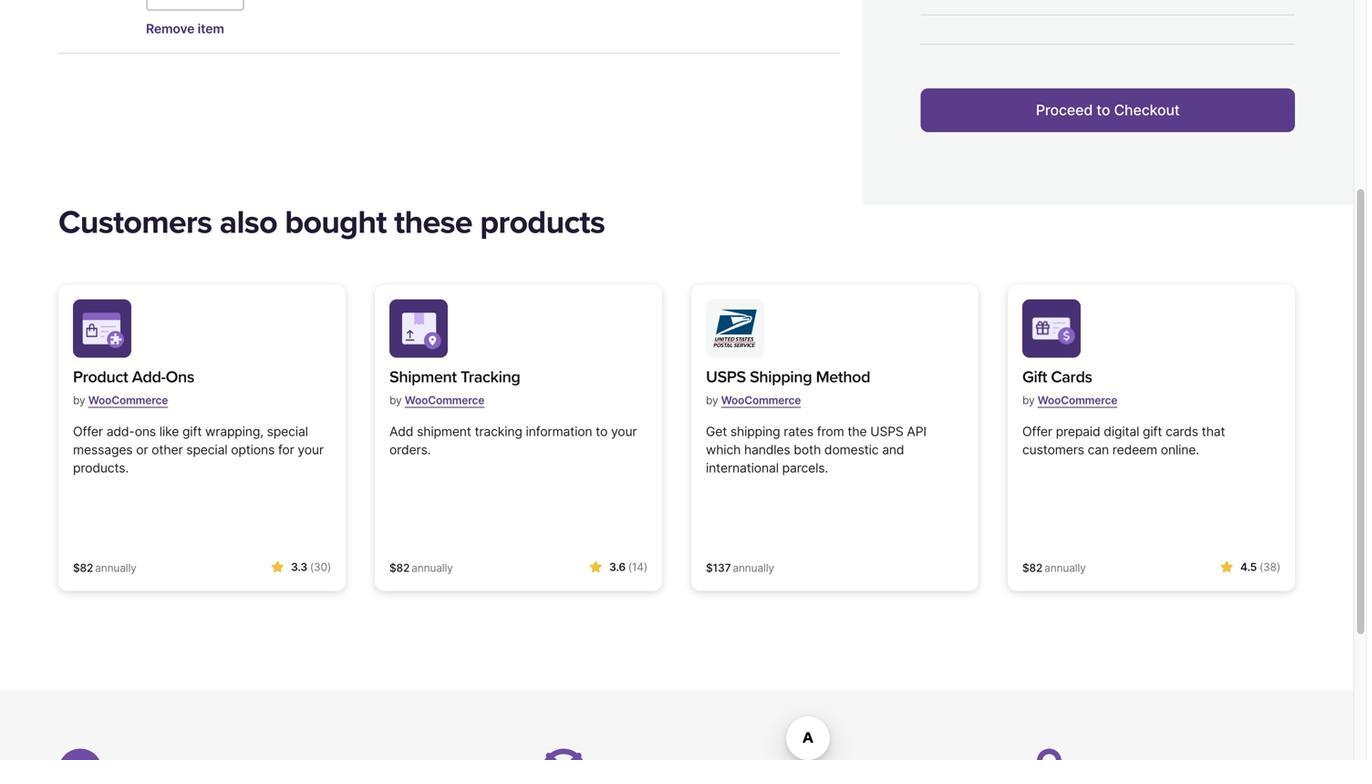 Task type: locate. For each thing, give the bounding box(es) containing it.
get shipping rates from the usps api which handles both domestic and international parcels.
[[706, 424, 927, 476]]

2 horizontal spatial (
[[1260, 561, 1263, 574]]

by up add
[[389, 394, 402, 407]]

woocommerce inside product add-ons by woocommerce
[[88, 394, 168, 407]]

1 horizontal spatial usps
[[870, 424, 904, 440]]

woocommerce down product add-ons link on the left of page
[[88, 394, 168, 407]]

0 horizontal spatial special
[[186, 442, 228, 458]]

by up the get
[[706, 394, 718, 407]]

3 woocommerce from the left
[[721, 394, 801, 407]]

tracking
[[461, 368, 520, 387]]

3 ( from the left
[[1260, 561, 1263, 574]]

1 horizontal spatial your
[[611, 424, 637, 440]]

1 vertical spatial usps
[[870, 424, 904, 440]]

these
[[394, 204, 472, 242]]

shipment tracking by woocommerce
[[389, 368, 520, 407]]

0 vertical spatial to
[[1097, 101, 1110, 119]]

woocommerce down cards
[[1038, 394, 1118, 407]]

gift
[[1022, 368, 1047, 387]]

3 by from the left
[[706, 394, 718, 407]]

customers
[[58, 204, 212, 242]]

) right 3.6
[[644, 561, 648, 574]]

( right 3.6
[[628, 561, 632, 574]]

1 horizontal spatial $82 annually
[[389, 562, 453, 575]]

customers also bought these products
[[58, 204, 605, 242]]

Quantity of Jetpack in your cart. number field
[[175, 0, 215, 9]]

2 ( from the left
[[628, 561, 632, 574]]

3 ) from the left
[[1277, 561, 1281, 574]]

0 horizontal spatial your
[[298, 442, 324, 458]]

1 horizontal spatial offer
[[1022, 424, 1053, 440]]

ons
[[166, 368, 194, 387]]

offer add-ons like gift wrapping, special messages or other special options for your products.
[[73, 424, 324, 476]]

0 horizontal spatial $82 annually
[[73, 562, 137, 575]]

$82 annually
[[73, 562, 137, 575], [389, 562, 453, 575], [1022, 562, 1086, 575]]

your
[[611, 424, 637, 440], [298, 442, 324, 458]]

$82 annually for gift
[[1022, 562, 1086, 575]]

offer up messages at the left bottom of page
[[73, 424, 103, 440]]

1 vertical spatial your
[[298, 442, 324, 458]]

2 gift from the left
[[1143, 424, 1162, 440]]

0 horizontal spatial gift
[[182, 424, 202, 440]]

woocommerce down shipment tracking link
[[405, 394, 485, 407]]

0 horizontal spatial usps
[[706, 368, 746, 387]]

remove item button
[[146, 19, 224, 39]]

offer
[[73, 424, 103, 440], [1022, 424, 1053, 440]]

1 annually from the left
[[95, 562, 137, 575]]

usps
[[706, 368, 746, 387], [870, 424, 904, 440]]

checkout
[[1114, 101, 1180, 119]]

cards
[[1166, 424, 1198, 440]]

1 woocommerce link from the left
[[88, 387, 168, 415]]

or
[[136, 442, 148, 458]]

$82
[[73, 562, 93, 575], [389, 562, 410, 575], [1022, 562, 1043, 575]]

product add-ons link
[[73, 365, 194, 390]]

2 by from the left
[[389, 394, 402, 407]]

( right 3.3
[[310, 561, 314, 574]]

2 woocommerce from the left
[[405, 394, 485, 407]]

1 horizontal spatial gift
[[1143, 424, 1162, 440]]

0 vertical spatial your
[[611, 424, 637, 440]]

4 by from the left
[[1022, 394, 1035, 407]]

woocommerce link up shipment at the left of the page
[[405, 387, 485, 415]]

online.
[[1161, 442, 1199, 458]]

2 $82 annually from the left
[[389, 562, 453, 575]]

gift cards link
[[1022, 365, 1118, 390]]

by inside product add-ons by woocommerce
[[73, 394, 85, 407]]

by down gift
[[1022, 394, 1035, 407]]

1 $82 annually from the left
[[73, 562, 137, 575]]

$82 for gift cards
[[1022, 562, 1043, 575]]

handles
[[744, 442, 790, 458]]

1 ) from the left
[[327, 561, 331, 574]]

( right 4.5
[[1260, 561, 1263, 574]]

$137
[[706, 562, 731, 575]]

can
[[1088, 442, 1109, 458]]

0 horizontal spatial $82
[[73, 562, 93, 575]]

0 vertical spatial usps
[[706, 368, 746, 387]]

offer inside offer prepaid digital gift cards that customers can redeem online.
[[1022, 424, 1053, 440]]

0 horizontal spatial to
[[596, 424, 608, 440]]

1 horizontal spatial $82
[[389, 562, 410, 575]]

woocommerce
[[88, 394, 168, 407], [405, 394, 485, 407], [721, 394, 801, 407], [1038, 394, 1118, 407]]

method
[[816, 368, 870, 387]]

) for shipment tracking
[[644, 561, 648, 574]]

)
[[327, 561, 331, 574], [644, 561, 648, 574], [1277, 561, 1281, 574]]

1 vertical spatial to
[[596, 424, 608, 440]]

woocommerce down shipping on the right
[[721, 394, 801, 407]]

3 $82 annually from the left
[[1022, 562, 1086, 575]]

international
[[706, 461, 779, 476]]

information
[[526, 424, 592, 440]]

( for gift cards
[[1260, 561, 1263, 574]]

by inside the shipment tracking by woocommerce
[[389, 394, 402, 407]]

usps shipping method link
[[706, 365, 870, 390]]

your inside offer add-ons like gift wrapping, special messages or other special options for your products.
[[298, 442, 324, 458]]

special
[[267, 424, 308, 440], [186, 442, 228, 458]]

shipment
[[417, 424, 471, 440]]

0 horizontal spatial )
[[327, 561, 331, 574]]

1 horizontal spatial to
[[1097, 101, 1110, 119]]

by
[[73, 394, 85, 407], [389, 394, 402, 407], [706, 394, 718, 407], [1022, 394, 1035, 407]]

offer prepaid digital gift cards that customers can redeem online.
[[1022, 424, 1225, 458]]

gift right the like
[[182, 424, 202, 440]]

like
[[159, 424, 179, 440]]

2 horizontal spatial $82
[[1022, 562, 1043, 575]]

2 offer from the left
[[1022, 424, 1053, 440]]

prepaid
[[1056, 424, 1101, 440]]

annually for shipment
[[411, 562, 453, 575]]

4 annually from the left
[[1044, 562, 1086, 575]]

annually for product
[[95, 562, 137, 575]]

1 woocommerce from the left
[[88, 394, 168, 407]]

by down product
[[73, 394, 85, 407]]

woocommerce inside "gift cards by woocommerce"
[[1038, 394, 1118, 407]]

gift up redeem
[[1143, 424, 1162, 440]]

woocommerce link
[[88, 387, 168, 415], [405, 387, 485, 415], [721, 387, 801, 415], [1038, 387, 1118, 415]]

) for gift cards
[[1277, 561, 1281, 574]]

(
[[310, 561, 314, 574], [628, 561, 632, 574], [1260, 561, 1263, 574]]

woocommerce link up prepaid
[[1038, 387, 1118, 415]]

shipment tracking link
[[389, 365, 520, 390]]

parcels.
[[782, 461, 828, 476]]

special down wrapping,
[[186, 442, 228, 458]]

1 by from the left
[[73, 394, 85, 407]]

usps left shipping on the right
[[706, 368, 746, 387]]

) right 4.5
[[1277, 561, 1281, 574]]

usps shipping method by woocommerce
[[706, 368, 870, 407]]

4.5
[[1240, 561, 1257, 574]]

to right information
[[596, 424, 608, 440]]

add-
[[106, 424, 135, 440]]

woocommerce link up "shipping"
[[721, 387, 801, 415]]

gift inside offer prepaid digital gift cards that customers can redeem online.
[[1143, 424, 1162, 440]]

0 horizontal spatial offer
[[73, 424, 103, 440]]

cards
[[1051, 368, 1092, 387]]

redeem
[[1113, 442, 1158, 458]]

2 horizontal spatial $82 annually
[[1022, 562, 1086, 575]]

1 gift from the left
[[182, 424, 202, 440]]

1 horizontal spatial )
[[644, 561, 648, 574]]

customers
[[1022, 442, 1084, 458]]

gift
[[182, 424, 202, 440], [1143, 424, 1162, 440]]

shipping
[[730, 424, 780, 440]]

3 woocommerce link from the left
[[721, 387, 801, 415]]

0 vertical spatial special
[[267, 424, 308, 440]]

3.3 ( 30 )
[[291, 561, 331, 574]]

2 woocommerce link from the left
[[405, 387, 485, 415]]

your right the for
[[298, 442, 324, 458]]

3.3
[[291, 561, 307, 574]]

both
[[794, 442, 821, 458]]

proceed to checkout
[[1036, 101, 1180, 119]]

annually for gift
[[1044, 562, 1086, 575]]

to
[[1097, 101, 1110, 119], [596, 424, 608, 440]]

3.6 ( 14 )
[[609, 561, 648, 574]]

3 $82 from the left
[[1022, 562, 1043, 575]]

1 offer from the left
[[73, 424, 103, 440]]

from
[[817, 424, 844, 440]]

1 horizontal spatial special
[[267, 424, 308, 440]]

$82 annually for product
[[73, 562, 137, 575]]

2 ) from the left
[[644, 561, 648, 574]]

to inside add shipment tracking information to your orders.
[[596, 424, 608, 440]]

0 horizontal spatial (
[[310, 561, 314, 574]]

2 $82 from the left
[[389, 562, 410, 575]]

offer up customers
[[1022, 424, 1053, 440]]

1 $82 from the left
[[73, 562, 93, 575]]

4 woocommerce link from the left
[[1038, 387, 1118, 415]]

woocommerce link for add-
[[88, 387, 168, 415]]

offer for gift
[[1022, 424, 1053, 440]]

1 ( from the left
[[310, 561, 314, 574]]

wrapping,
[[205, 424, 264, 440]]

annually
[[95, 562, 137, 575], [411, 562, 453, 575], [733, 562, 774, 575], [1044, 562, 1086, 575]]

1 horizontal spatial (
[[628, 561, 632, 574]]

api
[[907, 424, 927, 440]]

usps inside usps shipping method by woocommerce
[[706, 368, 746, 387]]

shipment
[[389, 368, 457, 387]]

to right proceed
[[1097, 101, 1110, 119]]

2 annually from the left
[[411, 562, 453, 575]]

woocommerce link up add-
[[88, 387, 168, 415]]

proceed
[[1036, 101, 1093, 119]]

which
[[706, 442, 741, 458]]

4 woocommerce from the left
[[1038, 394, 1118, 407]]

usps up and
[[870, 424, 904, 440]]

2 horizontal spatial )
[[1277, 561, 1281, 574]]

) right 3.3
[[327, 561, 331, 574]]

offer inside offer add-ons like gift wrapping, special messages or other special options for your products.
[[73, 424, 103, 440]]

special up the for
[[267, 424, 308, 440]]

14
[[632, 561, 644, 574]]

your right information
[[611, 424, 637, 440]]



Task type: describe. For each thing, give the bounding box(es) containing it.
products.
[[73, 461, 129, 476]]

product
[[73, 368, 128, 387]]

orders.
[[389, 442, 431, 458]]

remove item
[[146, 21, 224, 37]]

products
[[480, 204, 605, 242]]

product add-ons by woocommerce
[[73, 368, 194, 407]]

$137 annually
[[706, 562, 774, 575]]

options
[[231, 442, 275, 458]]

other
[[152, 442, 183, 458]]

bought
[[285, 204, 386, 242]]

usps inside get shipping rates from the usps api which handles both domestic and international parcels.
[[870, 424, 904, 440]]

$82 for product add-ons
[[73, 562, 93, 575]]

remove
[[146, 21, 195, 37]]

item
[[198, 21, 224, 37]]

$82 annually for shipment
[[389, 562, 453, 575]]

gift cards by woocommerce
[[1022, 368, 1118, 407]]

add-
[[132, 368, 166, 387]]

that
[[1202, 424, 1225, 440]]

woocommerce inside usps shipping method by woocommerce
[[721, 394, 801, 407]]

by inside "gift cards by woocommerce"
[[1022, 394, 1035, 407]]

the
[[848, 424, 867, 440]]

ons
[[135, 424, 156, 440]]

add
[[389, 424, 413, 440]]

) for product add-ons
[[327, 561, 331, 574]]

shipping
[[750, 368, 812, 387]]

30
[[314, 561, 327, 574]]

gift inside offer add-ons like gift wrapping, special messages or other special options for your products.
[[182, 424, 202, 440]]

proceed to checkout link
[[921, 89, 1295, 132]]

domestic
[[824, 442, 879, 458]]

3.6
[[609, 561, 626, 574]]

1 vertical spatial special
[[186, 442, 228, 458]]

38
[[1263, 561, 1277, 574]]

add shipment tracking information to your orders.
[[389, 424, 637, 458]]

4.5 ( 38 )
[[1240, 561, 1281, 574]]

your inside add shipment tracking information to your orders.
[[611, 424, 637, 440]]

rates
[[784, 424, 814, 440]]

and
[[882, 442, 904, 458]]

woocommerce link for shipping
[[721, 387, 801, 415]]

( for shipment tracking
[[628, 561, 632, 574]]

$82 for shipment tracking
[[389, 562, 410, 575]]

woocommerce inside the shipment tracking by woocommerce
[[405, 394, 485, 407]]

woocommerce link for tracking
[[405, 387, 485, 415]]

for
[[278, 442, 294, 458]]

by inside usps shipping method by woocommerce
[[706, 394, 718, 407]]

also
[[220, 204, 277, 242]]

offer for product
[[73, 424, 103, 440]]

3 annually from the left
[[733, 562, 774, 575]]

get
[[706, 424, 727, 440]]

messages
[[73, 442, 133, 458]]

tracking
[[475, 424, 522, 440]]

( for product add-ons
[[310, 561, 314, 574]]

woocommerce link for cards
[[1038, 387, 1118, 415]]

digital
[[1104, 424, 1139, 440]]



Task type: vqa. For each thing, say whether or not it's contained in the screenshot.
third WOOCOMMERCE link from the left
yes



